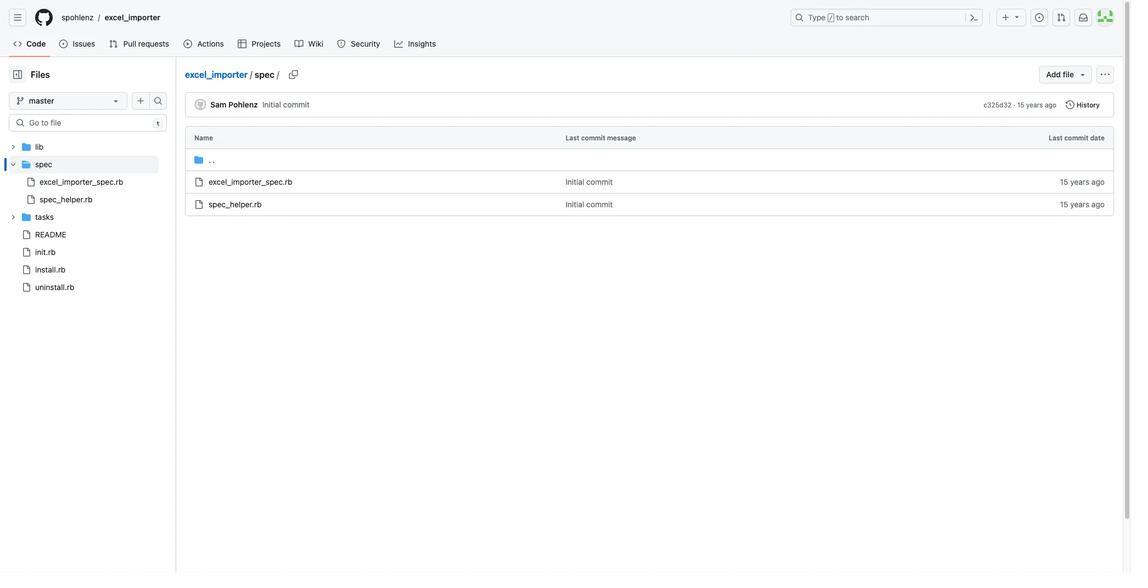 Task type: vqa. For each thing, say whether or not it's contained in the screenshot.
chevron right icon
yes



Task type: locate. For each thing, give the bounding box(es) containing it.
last for last commit date
[[1049, 134, 1063, 142]]

last commit message
[[566, 134, 636, 142]]

1 horizontal spatial excel_importer link
[[185, 69, 248, 80]]

book image
[[295, 40, 303, 48]]

install.rb
[[35, 265, 66, 275]]

1 last from the left
[[566, 134, 579, 142]]

years
[[1026, 101, 1043, 109], [1070, 178, 1089, 187], [1070, 200, 1089, 209]]

issues link
[[55, 36, 100, 52]]

file image left init.rb
[[22, 248, 31, 257]]

triangle down image
[[1012, 12, 1021, 21]]

file image
[[22, 248, 31, 257], [22, 283, 31, 292]]

pull
[[123, 39, 136, 48]]

file image up file directory fill image
[[26, 195, 35, 204]]

0 horizontal spatial last
[[566, 134, 579, 142]]

1 vertical spatial initial
[[566, 178, 584, 187]]

last
[[566, 134, 579, 142], [1049, 134, 1063, 142]]

security
[[351, 39, 380, 48]]

/ right spohlenz
[[98, 13, 100, 22]]

excel_importer link up pull
[[100, 9, 165, 26]]

1 vertical spatial 15 years ago
[[1060, 200, 1105, 209]]

1 file image from the top
[[22, 248, 31, 257]]

1 vertical spatial ago
[[1092, 178, 1105, 187]]

0 vertical spatial spec
[[255, 69, 275, 80]]

1 15 years ago from the top
[[1060, 178, 1105, 187]]

excel_importer_spec.rb up the tasks
[[40, 178, 123, 187]]

1 horizontal spatial spec
[[255, 69, 275, 80]]

.. link
[[194, 154, 1105, 166]]

add file
[[1046, 70, 1074, 79]]

file image left "uninstall.rb"
[[22, 283, 31, 292]]

1 horizontal spatial excel_importer
[[185, 69, 248, 80]]

last left the 'message'
[[566, 134, 579, 142]]

/ left to on the top of the page
[[829, 14, 833, 22]]

0 horizontal spatial excel_importer link
[[100, 9, 165, 26]]

file directory open fill image
[[22, 160, 31, 169]]

spec left copy path image
[[255, 69, 275, 80]]

2 vertical spatial initial commit
[[566, 200, 613, 209]]

issues
[[73, 39, 95, 48]]

0 vertical spatial ago
[[1045, 101, 1056, 109]]

group
[[9, 174, 159, 209]]

excel_importer_spec.rb up spec_helper.rb "link"
[[209, 178, 292, 187]]

history link
[[1061, 97, 1105, 113]]

sam
[[210, 100, 227, 109]]

1 vertical spatial initial commit link
[[566, 178, 613, 187]]

initial commit link for excel_importer_spec.rb
[[566, 178, 613, 187]]

excel_importer / spec /
[[185, 69, 279, 80]]

Go to file text field
[[29, 115, 148, 131]]

history
[[1077, 101, 1100, 109]]

projects
[[252, 39, 281, 48]]

command palette image
[[970, 13, 978, 22]]

pull requests
[[123, 39, 169, 48]]

2 vertical spatial ago
[[1092, 200, 1105, 209]]

graph image
[[394, 40, 403, 48]]

0 vertical spatial excel_importer
[[105, 13, 160, 22]]

table image
[[238, 40, 247, 48]]

commit for the topmost initial commit link
[[283, 100, 310, 109]]

spec right file directory open fill icon
[[35, 160, 52, 169]]

1 vertical spatial file image
[[22, 283, 31, 292]]

/ for type
[[829, 14, 833, 22]]

excel_importer link up sam
[[185, 69, 248, 80]]

uninstall.rb
[[35, 283, 74, 292]]

last left date
[[1049, 134, 1063, 142]]

years for excel_importer_spec.rb
[[1070, 178, 1089, 187]]

code image
[[13, 40, 22, 48]]

spec_helper.rb down excel_importer_spec.rb link
[[209, 200, 262, 209]]

/ up pohlenz
[[250, 69, 252, 80]]

file image for install.rb
[[22, 266, 31, 275]]

list containing spohlenz / excel_importer
[[57, 9, 784, 26]]

file image for init.rb
[[22, 248, 31, 257]]

/
[[98, 13, 100, 22], [829, 14, 833, 22], [250, 69, 252, 80], [277, 69, 279, 80]]

initial commit
[[262, 100, 310, 109], [566, 178, 613, 187], [566, 200, 613, 209]]

file image for spec_helper.rb
[[26, 195, 35, 204]]

15 years ago
[[1060, 178, 1105, 187], [1060, 200, 1105, 209]]

spohlenz link
[[57, 9, 98, 26]]

15
[[1017, 101, 1024, 109], [1060, 178, 1068, 187], [1060, 200, 1068, 209]]

2 last from the left
[[1049, 134, 1063, 142]]

1 vertical spatial 15
[[1060, 178, 1068, 187]]

1 excel_importer_spec.rb from the left
[[40, 178, 123, 187]]

2 15 years ago from the top
[[1060, 200, 1105, 209]]

excel_importer up pull
[[105, 13, 160, 22]]

file image for uninstall.rb
[[22, 283, 31, 292]]

file image down file directory open fill icon
[[26, 178, 35, 187]]

file image
[[26, 178, 35, 187], [26, 195, 35, 204], [22, 231, 31, 239], [22, 266, 31, 275]]

ago for spec_helper.rb
[[1092, 200, 1105, 209]]

excel_importer
[[105, 13, 160, 22], [185, 69, 248, 80]]

/ inside "spohlenz / excel_importer"
[[98, 13, 100, 22]]

0 horizontal spatial spec_helper.rb
[[40, 195, 92, 204]]

git pull request image
[[1057, 13, 1066, 22]]

initial
[[262, 100, 281, 109], [566, 178, 584, 187], [566, 200, 584, 209]]

initial commit link
[[262, 100, 310, 109], [566, 178, 613, 187], [566, 200, 613, 209]]

spec
[[255, 69, 275, 80], [35, 160, 52, 169]]

type / to search
[[808, 13, 869, 22]]

1 horizontal spatial excel_importer_spec.rb
[[209, 178, 292, 187]]

history image
[[1066, 100, 1075, 109]]

spohlenz
[[61, 13, 94, 22]]

insights
[[408, 39, 436, 48]]

2 vertical spatial initial commit link
[[566, 200, 613, 209]]

·
[[1013, 101, 1015, 109]]

1 horizontal spatial last
[[1049, 134, 1063, 142]]

file directory fill image
[[22, 143, 31, 152]]

search image
[[16, 119, 25, 127]]

issue opened image
[[59, 40, 68, 48]]

file image down file directory fill image
[[22, 231, 31, 239]]

file image left install.rb
[[22, 266, 31, 275]]

author image
[[195, 99, 206, 110]]

1 vertical spatial years
[[1070, 178, 1089, 187]]

2 file image from the top
[[22, 283, 31, 292]]

master
[[29, 96, 54, 105]]

plus image
[[1002, 13, 1010, 22]]

spec_helper.rb link
[[209, 200, 262, 209]]

type
[[808, 13, 826, 22]]

commit
[[283, 100, 310, 109], [581, 134, 605, 142], [1064, 134, 1089, 142], [586, 178, 613, 187], [586, 200, 613, 209]]

list
[[57, 9, 784, 26]]

tasks
[[35, 213, 54, 222]]

0 horizontal spatial excel_importer
[[105, 13, 160, 22]]

commit for initial commit link corresponding to spec_helper.rb
[[586, 200, 613, 209]]

files
[[31, 69, 50, 80]]

requests
[[138, 39, 169, 48]]

0 vertical spatial initial commit link
[[262, 100, 310, 109]]

15 years ago for spec_helper.rb
[[1060, 200, 1105, 209]]

spec_helper.rb
[[40, 195, 92, 204], [209, 200, 262, 209]]

c325d32 link
[[984, 100, 1012, 110]]

excel_importer link
[[100, 9, 165, 26], [185, 69, 248, 80]]

/ inside type / to search
[[829, 14, 833, 22]]

/ for spohlenz
[[98, 13, 100, 22]]

0 horizontal spatial spec
[[35, 160, 52, 169]]

projects link
[[233, 36, 286, 52]]

spec_helper.rb up the tasks
[[40, 195, 92, 204]]

2 vertical spatial 15
[[1060, 200, 1068, 209]]

0 vertical spatial initial
[[262, 100, 281, 109]]

2 excel_importer_spec.rb from the left
[[209, 178, 292, 187]]

spec tree item
[[9, 156, 159, 209]]

1 vertical spatial spec
[[35, 160, 52, 169]]

chevron down image
[[10, 161, 16, 168]]

shield image
[[337, 40, 346, 48]]

group containing excel_importer_spec.rb
[[9, 174, 159, 209]]

ago
[[1045, 101, 1056, 109], [1092, 178, 1105, 187], [1092, 200, 1105, 209]]

excel_importer up sam
[[185, 69, 248, 80]]

excel_importer_spec.rb inside spec tree item
[[40, 178, 123, 187]]

0 horizontal spatial excel_importer_spec.rb
[[40, 178, 123, 187]]

0 vertical spatial 15 years ago
[[1060, 178, 1105, 187]]

2 vertical spatial years
[[1070, 200, 1089, 209]]

insights link
[[390, 36, 441, 52]]

1 vertical spatial initial commit
[[566, 178, 613, 187]]

0 vertical spatial file image
[[22, 248, 31, 257]]

0 vertical spatial years
[[1026, 101, 1043, 109]]

spohlenz / excel_importer
[[61, 13, 160, 22]]

1 horizontal spatial spec_helper.rb
[[209, 200, 262, 209]]

date
[[1090, 134, 1105, 142]]

file directory fill image
[[22, 213, 31, 222]]

to
[[836, 13, 843, 22]]

2 vertical spatial initial
[[566, 200, 584, 209]]

excel_importer_spec.rb
[[40, 178, 123, 187], [209, 178, 292, 187]]

pohlenz
[[228, 100, 258, 109]]



Task type: describe. For each thing, give the bounding box(es) containing it.
add
[[1046, 70, 1061, 79]]

git pull request image
[[109, 40, 118, 48]]

message
[[607, 134, 636, 142]]

..
[[209, 155, 216, 164]]

play image
[[184, 40, 192, 48]]

master button
[[9, 92, 127, 110]]

sam pohlenz
[[210, 100, 258, 109]]

readme
[[35, 230, 66, 239]]

add file button
[[1039, 66, 1092, 83]]

file
[[1063, 70, 1074, 79]]

initial for excel_importer_spec.rb
[[566, 178, 584, 187]]

t
[[156, 120, 160, 127]]

0 vertical spatial initial commit
[[262, 100, 310, 109]]

side panel image
[[13, 70, 22, 79]]

file image for readme
[[22, 231, 31, 239]]

git branch image
[[16, 97, 25, 105]]

spec inside tree item
[[35, 160, 52, 169]]

excel_importer inside "spohlenz / excel_importer"
[[105, 13, 160, 22]]

15 for spec_helper.rb
[[1060, 200, 1068, 209]]

files tree
[[9, 138, 159, 297]]

/ left copy path image
[[277, 69, 279, 80]]

chevron right image
[[10, 144, 16, 150]]

file image for excel_importer_spec.rb
[[26, 178, 35, 187]]

name
[[194, 134, 213, 142]]

triangle down image
[[1078, 70, 1087, 79]]

add file tooltip
[[132, 92, 149, 110]]

chevron right image
[[10, 214, 16, 221]]

more options image
[[1101, 70, 1110, 79]]

15 years ago for excel_importer_spec.rb
[[1060, 178, 1105, 187]]

wiki link
[[290, 36, 328, 52]]

initial commit for spec_helper.rb
[[566, 200, 613, 209]]

security link
[[333, 36, 385, 52]]

init.rb
[[35, 248, 56, 257]]

pull requests link
[[105, 36, 175, 52]]

years for spec_helper.rb
[[1070, 200, 1089, 209]]

0 vertical spatial excel_importer link
[[100, 9, 165, 26]]

notifications image
[[1079, 13, 1088, 22]]

code link
[[9, 36, 50, 52]]

actions link
[[179, 36, 229, 52]]

last commit date
[[1049, 134, 1105, 142]]

commit for excel_importer_spec.rb's initial commit link
[[586, 178, 613, 187]]

/ for excel_importer
[[250, 69, 252, 80]]

1 vertical spatial excel_importer link
[[185, 69, 248, 80]]

issue opened image
[[1035, 13, 1044, 22]]

lib
[[35, 142, 43, 152]]

search
[[845, 13, 869, 22]]

copy path image
[[289, 70, 298, 79]]

wiki
[[308, 39, 323, 48]]

sc 9kayk9 0 image
[[194, 156, 203, 164]]

initial commit for excel_importer_spec.rb
[[566, 178, 613, 187]]

search this repository image
[[154, 97, 163, 105]]

last for last commit message
[[566, 134, 579, 142]]

1 vertical spatial excel_importer
[[185, 69, 248, 80]]

spec_helper.rb inside spec tree item
[[40, 195, 92, 204]]

c325d32
[[984, 101, 1012, 109]]

add file image
[[136, 97, 145, 105]]

initial for spec_helper.rb
[[566, 200, 584, 209]]

initial commit link for spec_helper.rb
[[566, 200, 613, 209]]

homepage image
[[35, 9, 53, 26]]

0 vertical spatial 15
[[1017, 101, 1024, 109]]

15 for excel_importer_spec.rb
[[1060, 178, 1068, 187]]

c325d32 · 15 years ago
[[984, 101, 1056, 109]]

actions
[[197, 39, 224, 48]]

excel_importer_spec.rb link
[[209, 178, 292, 187]]

ago for excel_importer_spec.rb
[[1092, 178, 1105, 187]]

code
[[26, 39, 46, 48]]



